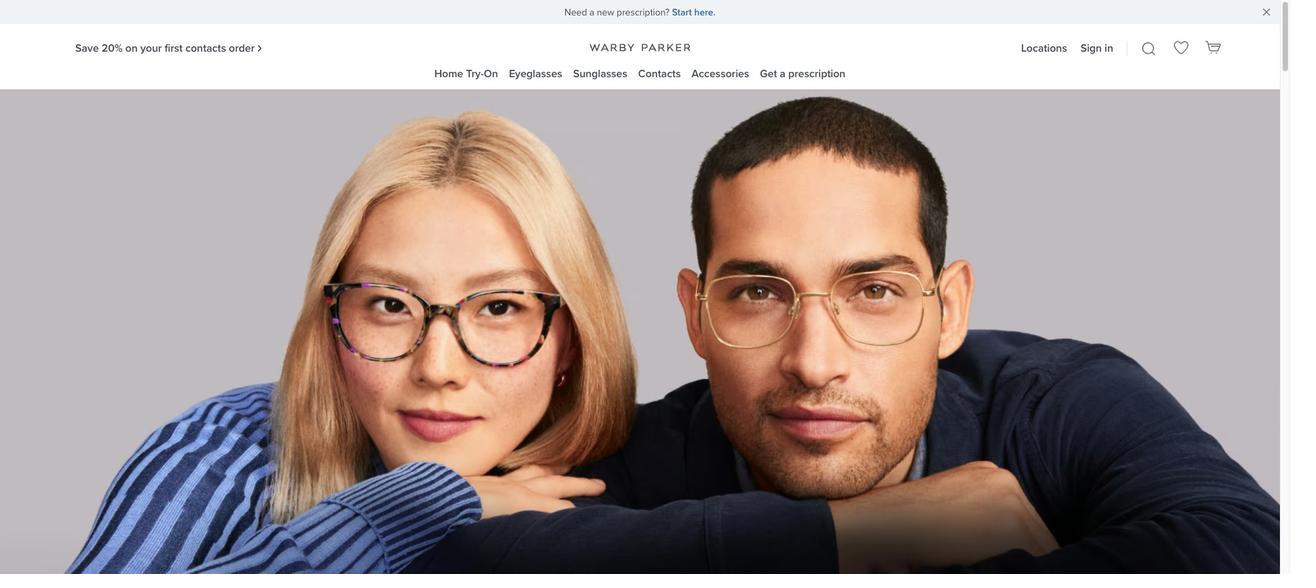 Task type: vqa. For each thing, say whether or not it's contained in the screenshot.
bottom with
no



Task type: locate. For each thing, give the bounding box(es) containing it.
sign in
[[1081, 40, 1113, 55]]

eyeglasses
[[509, 66, 562, 81]]

locations link
[[1021, 40, 1067, 55]]

get a prescription
[[760, 66, 846, 81]]

need a new prescription? link
[[564, 4, 672, 19]]

first
[[165, 40, 183, 55]]

1 start here. link from the top
[[672, 4, 716, 19]]

a right get
[[780, 66, 786, 81]]

contacts
[[185, 40, 226, 55]]

accessories
[[692, 66, 749, 81]]

2 start here. link from the top
[[672, 5, 716, 19]]

contacts link
[[638, 66, 681, 81]]

0 horizontal spatial a
[[590, 5, 594, 19]]

warby parker logo image
[[589, 44, 691, 52]]

on
[[484, 66, 498, 81]]

1 horizontal spatial a
[[780, 66, 786, 81]]

a for need
[[590, 5, 594, 19]]

contacts
[[638, 66, 681, 81]]

locations
[[1021, 40, 1067, 55]]

need
[[564, 5, 587, 19]]

get
[[760, 66, 777, 81]]

get a prescription link
[[760, 66, 846, 81]]

accessories link
[[692, 66, 749, 81]]

1 vertical spatial a
[[780, 66, 786, 81]]

home
[[434, 66, 463, 81]]

prescription?
[[617, 5, 670, 19]]

0 vertical spatial a
[[590, 5, 594, 19]]

sign
[[1081, 40, 1102, 55]]

a
[[590, 5, 594, 19], [780, 66, 786, 81]]

try-
[[466, 66, 484, 81]]

a left new at left
[[590, 5, 594, 19]]

in
[[1105, 40, 1113, 55]]

start here. link
[[672, 4, 716, 19], [672, 5, 716, 19]]

main content
[[0, 89, 1280, 574]]

save
[[75, 40, 99, 55]]

sign in link
[[1081, 40, 1113, 55]]



Task type: describe. For each thing, give the bounding box(es) containing it.
on
[[125, 40, 138, 55]]

save 20% on your first contacts order link
[[75, 40, 262, 55]]

sunglasses
[[573, 66, 627, 81]]

home try-on button
[[434, 66, 498, 81]]

close top-most banner image
[[1261, 7, 1272, 17]]

sunglasses button
[[573, 66, 627, 81]]

cart image
[[1205, 39, 1222, 55]]

eyeglasses button
[[509, 66, 562, 81]]

start
[[672, 5, 692, 19]]

20%
[[102, 40, 123, 55]]

here.
[[694, 5, 716, 19]]

prescription
[[788, 66, 846, 81]]

need a new prescription? start here.
[[564, 5, 716, 19]]

save 20% on your first contacts order
[[75, 40, 255, 55]]

order
[[229, 40, 255, 55]]

new
[[597, 5, 614, 19]]

a for get
[[780, 66, 786, 81]]

your
[[140, 40, 162, 55]]

home try-on
[[434, 66, 498, 81]]



